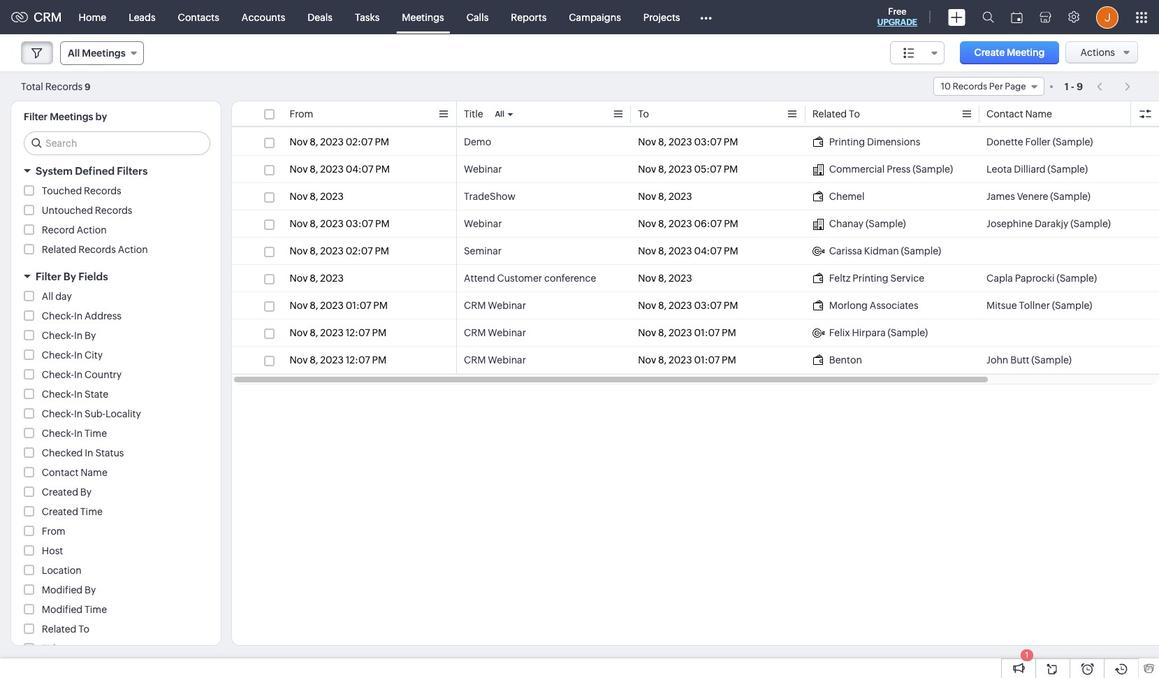 Task type: vqa. For each thing, say whether or not it's contained in the screenshot.


Task type: locate. For each thing, give the bounding box(es) containing it.
1 horizontal spatial 1
[[1065, 81, 1069, 92]]

0 vertical spatial meetings
[[402, 12, 444, 23]]

capla paprocki (sample)
[[987, 273, 1098, 284]]

dimensions
[[867, 136, 921, 148]]

action up the related records action
[[77, 224, 107, 236]]

all for all day
[[42, 291, 53, 302]]

1 check- from the top
[[42, 310, 74, 322]]

1 vertical spatial title
[[42, 643, 61, 654]]

1 02:07 from the top
[[346, 136, 373, 148]]

nov 8, 2023 01:07 pm
[[290, 300, 388, 311], [638, 327, 737, 338], [638, 354, 737, 366]]

check- up check-in time at the left of the page
[[42, 408, 74, 419]]

check-
[[42, 310, 74, 322], [42, 330, 74, 341], [42, 350, 74, 361], [42, 369, 74, 380], [42, 389, 74, 400], [42, 408, 74, 419], [42, 428, 74, 439]]

0 vertical spatial title
[[464, 108, 483, 120]]

10 records per page
[[941, 81, 1027, 92]]

(sample) up service
[[901, 245, 942, 257]]

(sample) for commercial press (sample)
[[913, 164, 954, 175]]

butt
[[1011, 354, 1030, 366]]

time
[[85, 428, 107, 439], [80, 506, 103, 517], [85, 604, 107, 615]]

0 horizontal spatial all
[[42, 291, 53, 302]]

in up "check-in state"
[[74, 369, 83, 380]]

by inside dropdown button
[[64, 271, 76, 282]]

0 vertical spatial 1
[[1065, 81, 1069, 92]]

created down the created by
[[42, 506, 78, 517]]

1 vertical spatial crm webinar link
[[464, 326, 526, 340]]

1 crm webinar link from the top
[[464, 299, 526, 312]]

0 horizontal spatial 9
[[85, 81, 91, 92]]

0 vertical spatial crm webinar
[[464, 300, 526, 311]]

webinar link down demo
[[464, 162, 502, 176]]

crm webinar
[[464, 300, 526, 311], [464, 327, 526, 338], [464, 354, 526, 366]]

records down defined
[[84, 185, 121, 196]]

1 nov 8, 2023 12:07 pm from the top
[[290, 327, 387, 338]]

carissa
[[830, 245, 863, 257]]

1 vertical spatial filter
[[36, 271, 61, 282]]

(sample) right foller
[[1053, 136, 1094, 148]]

1 vertical spatial action
[[118, 244, 148, 255]]

03:07 for demo
[[694, 136, 722, 148]]

0 horizontal spatial to
[[78, 624, 90, 635]]

kidman
[[865, 245, 899, 257]]

related to up printing dimensions link on the top of the page
[[813, 108, 861, 120]]

0 vertical spatial from
[[290, 108, 313, 120]]

0 horizontal spatial name
[[81, 467, 108, 478]]

related up printing dimensions link on the top of the page
[[813, 108, 847, 120]]

1 vertical spatial modified
[[42, 604, 83, 615]]

check- down check-in by
[[42, 350, 74, 361]]

12:07 for felix hirpara (sample)
[[346, 327, 370, 338]]

2 crm webinar link from the top
[[464, 326, 526, 340]]

row group
[[232, 129, 1160, 374]]

modified
[[42, 584, 83, 596], [42, 604, 83, 615]]

title down modified time
[[42, 643, 61, 654]]

filter
[[24, 111, 48, 122], [36, 271, 61, 282]]

check- for check-in country
[[42, 369, 74, 380]]

in left "city"
[[74, 350, 83, 361]]

2 nov 8, 2023 12:07 pm from the top
[[290, 354, 387, 366]]

1 horizontal spatial all
[[68, 48, 80, 59]]

1 vertical spatial related to
[[42, 624, 90, 635]]

3 crm webinar link from the top
[[464, 353, 526, 367]]

filter down total on the top left of the page
[[24, 111, 48, 122]]

morlong associates
[[830, 300, 919, 311]]

1 vertical spatial nov 8, 2023 01:07 pm
[[638, 327, 737, 338]]

2 vertical spatial nov 8, 2023 01:07 pm
[[638, 354, 737, 366]]

created for created by
[[42, 487, 78, 498]]

attend customer conference
[[464, 273, 597, 284]]

check-in country
[[42, 369, 122, 380]]

in left state
[[74, 389, 83, 400]]

0 vertical spatial 03:07
[[694, 136, 722, 148]]

meetings down home
[[82, 48, 126, 59]]

modified for modified time
[[42, 604, 83, 615]]

seminar
[[464, 245, 502, 257]]

1 vertical spatial webinar link
[[464, 217, 502, 231]]

2 vertical spatial crm webinar link
[[464, 353, 526, 367]]

records down touched records
[[95, 205, 132, 216]]

1 vertical spatial meetings
[[82, 48, 126, 59]]

2 horizontal spatial all
[[495, 110, 505, 118]]

0 vertical spatial nov 8, 2023 04:07 pm
[[290, 164, 390, 175]]

9 for total records 9
[[85, 81, 91, 92]]

related
[[813, 108, 847, 120], [42, 244, 76, 255], [42, 624, 76, 635]]

1 vertical spatial 01:07
[[694, 327, 720, 338]]

7 check- from the top
[[42, 428, 74, 439]]

name down checked in status
[[81, 467, 108, 478]]

title
[[464, 108, 483, 120], [42, 643, 61, 654]]

1 crm webinar from the top
[[464, 300, 526, 311]]

create meeting button
[[961, 41, 1060, 64]]

in up check-in by
[[74, 310, 83, 322]]

feltz printing service
[[830, 273, 925, 284]]

1 horizontal spatial title
[[464, 108, 483, 120]]

2 webinar link from the top
[[464, 217, 502, 231]]

1 vertical spatial all
[[495, 110, 505, 118]]

in down check-in address
[[74, 330, 83, 341]]

by
[[64, 271, 76, 282], [85, 330, 96, 341], [80, 487, 92, 498], [85, 584, 96, 596]]

by up the "created time"
[[80, 487, 92, 498]]

meetings left calls link
[[402, 12, 444, 23]]

check- up checked
[[42, 428, 74, 439]]

james venere (sample) link
[[987, 189, 1091, 203]]

check- up check-in city
[[42, 330, 74, 341]]

filter inside dropdown button
[[36, 271, 61, 282]]

chemel link
[[813, 189, 865, 203]]

(sample) right press
[[913, 164, 954, 175]]

hirpara
[[853, 327, 886, 338]]

2 02:07 from the top
[[346, 245, 373, 257]]

time down 'modified by'
[[85, 604, 107, 615]]

01:07 for felix hirpara (sample)
[[694, 327, 720, 338]]

in up checked in status
[[74, 428, 83, 439]]

2 vertical spatial nov 8, 2023 03:07 pm
[[638, 300, 739, 311]]

2 12:07 from the top
[[346, 354, 370, 366]]

nov 8, 2023 12:07 pm for benton
[[290, 354, 387, 366]]

1 vertical spatial contact name
[[42, 467, 108, 478]]

crm webinar for morlong
[[464, 300, 526, 311]]

2 vertical spatial 03:07
[[694, 300, 722, 311]]

1 - 9
[[1065, 81, 1084, 92]]

03:07
[[694, 136, 722, 148], [346, 218, 373, 229], [694, 300, 722, 311]]

in for time
[[74, 428, 83, 439]]

0 vertical spatial contact name
[[987, 108, 1053, 120]]

time down the created by
[[80, 506, 103, 517]]

1 webinar link from the top
[[464, 162, 502, 176]]

leota dilliard (sample) link
[[987, 162, 1089, 176]]

9 right -
[[1077, 81, 1084, 92]]

in for sub-
[[74, 408, 83, 419]]

navigation
[[1091, 76, 1139, 96]]

0 horizontal spatial from
[[42, 526, 66, 537]]

0 vertical spatial nov 8, 2023 12:07 pm
[[290, 327, 387, 338]]

press
[[887, 164, 911, 175]]

printing up "morlong associates"
[[853, 273, 889, 284]]

0 vertical spatial 02:07
[[346, 136, 373, 148]]

check- for check-in sub-locality
[[42, 408, 74, 419]]

by up day
[[64, 271, 76, 282]]

0 horizontal spatial 1
[[1026, 651, 1029, 659]]

in for state
[[74, 389, 83, 400]]

0 vertical spatial nov 8, 2023 02:07 pm
[[290, 136, 389, 148]]

02:07 for seminar
[[346, 245, 373, 257]]

records inside field
[[953, 81, 988, 92]]

1 vertical spatial nov 8, 2023 12:07 pm
[[290, 354, 387, 366]]

contact up donette
[[987, 108, 1024, 120]]

0 horizontal spatial related to
[[42, 624, 90, 635]]

webinar for morlong associates
[[488, 300, 526, 311]]

meetings left "by"
[[50, 111, 93, 122]]

(sample) right darakjy
[[1071, 218, 1111, 229]]

modified by
[[42, 584, 96, 596]]

crm for benton
[[464, 354, 486, 366]]

9 inside total records 9
[[85, 81, 91, 92]]

0 vertical spatial time
[[85, 428, 107, 439]]

(sample) for mitsue tollner (sample)
[[1053, 300, 1093, 311]]

meetings inside field
[[82, 48, 126, 59]]

contact
[[987, 108, 1024, 120], [42, 467, 79, 478]]

printing up commercial in the top of the page
[[830, 136, 866, 148]]

nov 8, 2023 04:07 pm
[[290, 164, 390, 175], [638, 245, 739, 257]]

1 nov 8, 2023 02:07 pm from the top
[[290, 136, 389, 148]]

(sample) down the associates
[[888, 327, 929, 338]]

contact name down page
[[987, 108, 1053, 120]]

2 vertical spatial crm webinar
[[464, 354, 526, 366]]

in
[[74, 310, 83, 322], [74, 330, 83, 341], [74, 350, 83, 361], [74, 369, 83, 380], [74, 389, 83, 400], [74, 408, 83, 419], [74, 428, 83, 439], [85, 447, 93, 459]]

4 check- from the top
[[42, 369, 74, 380]]

campaigns
[[569, 12, 621, 23]]

0 horizontal spatial action
[[77, 224, 107, 236]]

all inside field
[[68, 48, 80, 59]]

records up filter meetings by
[[45, 81, 83, 92]]

webinar for felix hirpara (sample)
[[488, 327, 526, 338]]

demo link
[[464, 135, 492, 149]]

action up filter by fields dropdown button
[[118, 244, 148, 255]]

1 vertical spatial 02:07
[[346, 245, 373, 257]]

2 created from the top
[[42, 506, 78, 517]]

related records action
[[42, 244, 148, 255]]

1 12:07 from the top
[[346, 327, 370, 338]]

calendar image
[[1012, 12, 1023, 23]]

by for created
[[80, 487, 92, 498]]

by for modified
[[85, 584, 96, 596]]

2 vertical spatial all
[[42, 291, 53, 302]]

defined
[[75, 165, 115, 177]]

time down sub-
[[85, 428, 107, 439]]

in left sub-
[[74, 408, 83, 419]]

location
[[42, 565, 82, 576]]

filter up all day
[[36, 271, 61, 282]]

(sample) right paprocki
[[1057, 273, 1098, 284]]

to
[[638, 108, 650, 120], [849, 108, 861, 120], [78, 624, 90, 635]]

modified down location
[[42, 584, 83, 596]]

check- for check-in address
[[42, 310, 74, 322]]

0 vertical spatial filter
[[24, 111, 48, 122]]

04:07
[[346, 164, 374, 175], [694, 245, 722, 257]]

mitsue tollner (sample) link
[[987, 299, 1093, 312]]

1 modified from the top
[[42, 584, 83, 596]]

meetings
[[402, 12, 444, 23], [82, 48, 126, 59], [50, 111, 93, 122]]

created
[[42, 487, 78, 498], [42, 506, 78, 517]]

(sample) for john butt (sample)
[[1032, 354, 1072, 366]]

2 vertical spatial meetings
[[50, 111, 93, 122]]

(sample) right dilliard in the right of the page
[[1048, 164, 1089, 175]]

by up "city"
[[85, 330, 96, 341]]

1 vertical spatial 12:07
[[346, 354, 370, 366]]

2 nov 8, 2023 02:07 pm from the top
[[290, 245, 389, 257]]

time for modified time
[[85, 604, 107, 615]]

all meetings
[[68, 48, 126, 59]]

james venere (sample)
[[987, 191, 1091, 202]]

0 horizontal spatial title
[[42, 643, 61, 654]]

page
[[1006, 81, 1027, 92]]

1 vertical spatial contact
[[42, 467, 79, 478]]

crm webinar link for felix
[[464, 326, 526, 340]]

contacts link
[[167, 0, 231, 34]]

reports link
[[500, 0, 558, 34]]

1 horizontal spatial contact name
[[987, 108, 1053, 120]]

(sample) for felix hirpara (sample)
[[888, 327, 929, 338]]

locality
[[105, 408, 141, 419]]

1 created from the top
[[42, 487, 78, 498]]

3 check- from the top
[[42, 350, 74, 361]]

1 horizontal spatial 9
[[1077, 81, 1084, 92]]

name up foller
[[1026, 108, 1053, 120]]

records right 10
[[953, 81, 988, 92]]

check-in by
[[42, 330, 96, 341]]

2 modified from the top
[[42, 604, 83, 615]]

commercial
[[830, 164, 885, 175]]

related down record
[[42, 244, 76, 255]]

2 check- from the top
[[42, 330, 74, 341]]

9 for 1 - 9
[[1077, 81, 1084, 92]]

0 horizontal spatial 04:07
[[346, 164, 374, 175]]

created up the "created time"
[[42, 487, 78, 498]]

2 crm webinar from the top
[[464, 327, 526, 338]]

untouched
[[42, 205, 93, 216]]

total
[[21, 81, 43, 92]]

1 vertical spatial created
[[42, 506, 78, 517]]

foller
[[1026, 136, 1051, 148]]

(sample) up darakjy
[[1051, 191, 1091, 202]]

create menu image
[[949, 9, 966, 26]]

row group containing nov 8, 2023 02:07 pm
[[232, 129, 1160, 374]]

crm
[[34, 10, 62, 24], [464, 300, 486, 311], [464, 327, 486, 338], [464, 354, 486, 366]]

Other Modules field
[[692, 6, 722, 28]]

0 vertical spatial webinar link
[[464, 162, 502, 176]]

5 check- from the top
[[42, 389, 74, 400]]

0 vertical spatial 04:07
[[346, 164, 374, 175]]

nov 8, 2023 06:07 pm
[[638, 218, 739, 229]]

check- down check-in city
[[42, 369, 74, 380]]

related to down modified time
[[42, 624, 90, 635]]

0 vertical spatial 01:07
[[346, 300, 372, 311]]

nov 8, 2023 03:07 pm
[[638, 136, 739, 148], [290, 218, 390, 229], [638, 300, 739, 311]]

time for created time
[[80, 506, 103, 517]]

2023
[[320, 136, 344, 148], [669, 136, 693, 148], [320, 164, 344, 175], [669, 164, 693, 175], [320, 191, 344, 202], [669, 191, 693, 202], [320, 218, 344, 229], [669, 218, 693, 229], [320, 245, 344, 257], [669, 245, 693, 257], [320, 273, 344, 284], [669, 273, 693, 284], [320, 300, 344, 311], [669, 300, 693, 311], [320, 327, 344, 338], [669, 327, 693, 338], [320, 354, 344, 366], [669, 354, 693, 366]]

modified down 'modified by'
[[42, 604, 83, 615]]

0 vertical spatial action
[[77, 224, 107, 236]]

0 vertical spatial all
[[68, 48, 80, 59]]

printing
[[830, 136, 866, 148], [853, 273, 889, 284]]

check- down all day
[[42, 310, 74, 322]]

None field
[[890, 41, 945, 64]]

records up "fields"
[[78, 244, 116, 255]]

0 horizontal spatial nov 8, 2023 04:07 pm
[[290, 164, 390, 175]]

tradeshow
[[464, 191, 516, 202]]

mitsue
[[987, 300, 1018, 311]]

check- down check-in country
[[42, 389, 74, 400]]

1 horizontal spatial related to
[[813, 108, 861, 120]]

0 vertical spatial created
[[42, 487, 78, 498]]

nov 8, 2023 02:07 pm for seminar
[[290, 245, 389, 257]]

2 vertical spatial time
[[85, 604, 107, 615]]

contact name
[[987, 108, 1053, 120], [42, 467, 108, 478]]

1 vertical spatial 1
[[1026, 651, 1029, 659]]

1 vertical spatial 03:07
[[346, 218, 373, 229]]

contact down checked
[[42, 467, 79, 478]]

profile element
[[1088, 0, 1128, 34]]

created for created time
[[42, 506, 78, 517]]

9 down the all meetings
[[85, 81, 91, 92]]

0 vertical spatial contact
[[987, 108, 1024, 120]]

(sample) for josephine darakjy (sample)
[[1071, 218, 1111, 229]]

nov 8, 2023 01:07 pm for benton
[[638, 354, 737, 366]]

in left status
[[85, 447, 93, 459]]

3 crm webinar from the top
[[464, 354, 526, 366]]

contact name up the created by
[[42, 467, 108, 478]]

profile image
[[1097, 6, 1119, 28]]

felix hirpara (sample) link
[[813, 326, 929, 340]]

Search text field
[[24, 132, 210, 154]]

meetings for all meetings
[[82, 48, 126, 59]]

in for by
[[74, 330, 83, 341]]

chanay (sample)
[[830, 218, 907, 229]]

(sample) right butt on the right of the page
[[1032, 354, 1072, 366]]

(sample) for leota dilliard (sample)
[[1048, 164, 1089, 175]]

check-in address
[[42, 310, 122, 322]]

by up modified time
[[85, 584, 96, 596]]

All Meetings field
[[60, 41, 144, 65]]

benton link
[[813, 353, 863, 367]]

1 vertical spatial nov 8, 2023 02:07 pm
[[290, 245, 389, 257]]

title up demo
[[464, 108, 483, 120]]

feltz
[[830, 273, 851, 284]]

1 horizontal spatial name
[[1026, 108, 1053, 120]]

0 vertical spatial nov 8, 2023 03:07 pm
[[638, 136, 739, 148]]

1 vertical spatial crm webinar
[[464, 327, 526, 338]]

0 vertical spatial modified
[[42, 584, 83, 596]]

by for filter
[[64, 271, 76, 282]]

0 vertical spatial crm webinar link
[[464, 299, 526, 312]]

related down modified time
[[42, 624, 76, 635]]

webinar link up seminar
[[464, 217, 502, 231]]

webinar link
[[464, 162, 502, 176], [464, 217, 502, 231]]

1 vertical spatial 04:07
[[694, 245, 722, 257]]

1 vertical spatial nov 8, 2023 04:07 pm
[[638, 245, 739, 257]]

1 vertical spatial time
[[80, 506, 103, 517]]

accounts link
[[231, 0, 297, 34]]

8,
[[310, 136, 318, 148], [659, 136, 667, 148], [310, 164, 318, 175], [659, 164, 667, 175], [310, 191, 318, 202], [659, 191, 667, 202], [310, 218, 318, 229], [659, 218, 667, 229], [310, 245, 318, 257], [659, 245, 667, 257], [310, 273, 318, 284], [659, 273, 667, 284], [310, 300, 318, 311], [659, 300, 667, 311], [310, 327, 318, 338], [659, 327, 667, 338], [310, 354, 318, 366], [659, 354, 667, 366]]

search image
[[983, 11, 995, 23]]

6 check- from the top
[[42, 408, 74, 419]]

nov 8, 2023 02:07 pm
[[290, 136, 389, 148], [290, 245, 389, 257]]

carissa kidman (sample)
[[830, 245, 942, 257]]

nov 8, 2023 02:07 pm for demo
[[290, 136, 389, 148]]

check- for check-in city
[[42, 350, 74, 361]]

deals
[[308, 12, 333, 23]]

1 vertical spatial nov 8, 2023 03:07 pm
[[290, 218, 390, 229]]

crm webinar link
[[464, 299, 526, 312], [464, 326, 526, 340], [464, 353, 526, 367]]

2 vertical spatial 01:07
[[694, 354, 720, 366]]

records for untouched
[[95, 205, 132, 216]]

0 vertical spatial 12:07
[[346, 327, 370, 338]]

(sample) for carissa kidman (sample)
[[901, 245, 942, 257]]

(sample) right tollner
[[1053, 300, 1093, 311]]



Task type: describe. For each thing, give the bounding box(es) containing it.
system defined filters button
[[11, 159, 221, 183]]

printing dimensions link
[[813, 135, 921, 149]]

status
[[95, 447, 124, 459]]

05:07
[[694, 164, 722, 175]]

conference
[[545, 273, 597, 284]]

12:07 for benton
[[346, 354, 370, 366]]

campaigns link
[[558, 0, 633, 34]]

in for country
[[74, 369, 83, 380]]

state
[[85, 389, 108, 400]]

meetings link
[[391, 0, 456, 34]]

webinar link for nov 8, 2023 03:07 pm
[[464, 217, 502, 231]]

check- for check-in by
[[42, 330, 74, 341]]

leota dilliard (sample)
[[987, 164, 1089, 175]]

0 horizontal spatial contact
[[42, 467, 79, 478]]

10 Records Per Page field
[[934, 77, 1045, 96]]

meetings for filter meetings by
[[50, 111, 93, 122]]

03:07 for crm webinar
[[694, 300, 722, 311]]

nov 8, 2023 03:07 pm for crm webinar
[[638, 300, 739, 311]]

0 horizontal spatial contact name
[[42, 467, 108, 478]]

10
[[941, 81, 951, 92]]

leota
[[987, 164, 1013, 175]]

crm link
[[11, 10, 62, 24]]

modified time
[[42, 604, 107, 615]]

check- for check-in state
[[42, 389, 74, 400]]

touched
[[42, 185, 82, 196]]

0 vertical spatial related to
[[813, 108, 861, 120]]

untouched records
[[42, 205, 132, 216]]

06:07
[[694, 218, 722, 229]]

filter for filter by fields
[[36, 271, 61, 282]]

1 horizontal spatial nov 8, 2023 04:07 pm
[[638, 245, 739, 257]]

john butt (sample) link
[[987, 353, 1072, 367]]

0 vertical spatial nov 8, 2023 01:07 pm
[[290, 300, 388, 311]]

nov 8, 2023 01:07 pm for felix hirpara (sample)
[[638, 327, 737, 338]]

check-in state
[[42, 389, 108, 400]]

create meeting
[[975, 47, 1046, 58]]

host
[[42, 545, 63, 556]]

records for total
[[45, 81, 83, 92]]

webinar for benton
[[488, 354, 526, 366]]

records for related
[[78, 244, 116, 255]]

1 vertical spatial name
[[81, 467, 108, 478]]

day
[[55, 291, 72, 302]]

darakjy
[[1035, 218, 1069, 229]]

1 for 1
[[1026, 651, 1029, 659]]

all for all
[[495, 110, 505, 118]]

fields
[[78, 271, 108, 282]]

feltz printing service link
[[813, 271, 925, 285]]

1 horizontal spatial contact
[[987, 108, 1024, 120]]

1 vertical spatial related
[[42, 244, 76, 255]]

venere
[[1018, 191, 1049, 202]]

(sample) for capla paprocki (sample)
[[1057, 273, 1098, 284]]

total records 9
[[21, 81, 91, 92]]

created time
[[42, 506, 103, 517]]

sub-
[[85, 408, 105, 419]]

calls
[[467, 12, 489, 23]]

home
[[79, 12, 106, 23]]

meeting
[[1007, 47, 1046, 58]]

in for city
[[74, 350, 83, 361]]

check-in sub-locality
[[42, 408, 141, 419]]

john butt (sample)
[[987, 354, 1072, 366]]

morlong associates link
[[813, 299, 919, 312]]

1 for 1 - 9
[[1065, 81, 1069, 92]]

filter by fields button
[[11, 264, 221, 289]]

country
[[85, 369, 122, 380]]

capla paprocki (sample) link
[[987, 271, 1098, 285]]

02:07 for demo
[[346, 136, 373, 148]]

filter meetings by
[[24, 111, 107, 122]]

john
[[987, 354, 1009, 366]]

accounts
[[242, 12, 285, 23]]

record action
[[42, 224, 107, 236]]

in for status
[[85, 447, 93, 459]]

meetings inside 'link'
[[402, 12, 444, 23]]

(sample) up carissa kidman (sample)
[[866, 218, 907, 229]]

per
[[990, 81, 1004, 92]]

0 vertical spatial related
[[813, 108, 847, 120]]

(sample) for james venere (sample)
[[1051, 191, 1091, 202]]

1 horizontal spatial from
[[290, 108, 313, 120]]

0 vertical spatial printing
[[830, 136, 866, 148]]

filter by fields
[[36, 271, 108, 282]]

free
[[889, 6, 907, 17]]

filter for filter meetings by
[[24, 111, 48, 122]]

01:07 for benton
[[694, 354, 720, 366]]

nov 8, 2023 12:07 pm for felix hirpara (sample)
[[290, 327, 387, 338]]

crm for felix hirpara (sample)
[[464, 327, 486, 338]]

by
[[95, 111, 107, 122]]

modified for modified by
[[42, 584, 83, 596]]

1 horizontal spatial action
[[118, 244, 148, 255]]

create menu element
[[940, 0, 975, 34]]

create
[[975, 47, 1005, 58]]

2 horizontal spatial to
[[849, 108, 861, 120]]

chanay
[[830, 218, 864, 229]]

checked
[[42, 447, 83, 459]]

felix hirpara (sample)
[[830, 327, 929, 338]]

service
[[891, 273, 925, 284]]

projects
[[644, 12, 681, 23]]

actions
[[1081, 47, 1116, 58]]

chemel
[[830, 191, 865, 202]]

size image
[[904, 47, 915, 59]]

nov 8, 2023 03:07 pm for demo
[[638, 136, 739, 148]]

records for 10
[[953, 81, 988, 92]]

(sample) for donette foller (sample)
[[1053, 136, 1094, 148]]

0 vertical spatial name
[[1026, 108, 1053, 120]]

filters
[[117, 165, 148, 177]]

donette foller (sample)
[[987, 136, 1094, 148]]

system
[[36, 165, 73, 177]]

1 horizontal spatial to
[[638, 108, 650, 120]]

demo
[[464, 136, 492, 148]]

home link
[[68, 0, 118, 34]]

reports
[[511, 12, 547, 23]]

crm for morlong associates
[[464, 300, 486, 311]]

all for all meetings
[[68, 48, 80, 59]]

commercial press (sample) link
[[813, 162, 954, 176]]

crm webinar for felix
[[464, 327, 526, 338]]

donette foller (sample) link
[[987, 135, 1094, 149]]

tasks
[[355, 12, 380, 23]]

chanay (sample) link
[[813, 217, 907, 231]]

james
[[987, 191, 1016, 202]]

seminar link
[[464, 244, 502, 258]]

customer
[[497, 273, 543, 284]]

webinar link for nov 8, 2023 04:07 pm
[[464, 162, 502, 176]]

1 vertical spatial from
[[42, 526, 66, 537]]

josephine darakjy (sample)
[[987, 218, 1111, 229]]

associates
[[870, 300, 919, 311]]

contacts
[[178, 12, 219, 23]]

in for address
[[74, 310, 83, 322]]

felix
[[830, 327, 851, 338]]

all day
[[42, 291, 72, 302]]

free upgrade
[[878, 6, 918, 27]]

crm webinar link for morlong
[[464, 299, 526, 312]]

2 vertical spatial related
[[42, 624, 76, 635]]

donette
[[987, 136, 1024, 148]]

-
[[1072, 81, 1075, 92]]

1 vertical spatial printing
[[853, 273, 889, 284]]

records for touched
[[84, 185, 121, 196]]

upgrade
[[878, 17, 918, 27]]

check- for check-in time
[[42, 428, 74, 439]]

1 horizontal spatial 04:07
[[694, 245, 722, 257]]

capla
[[987, 273, 1014, 284]]

search element
[[975, 0, 1003, 34]]



